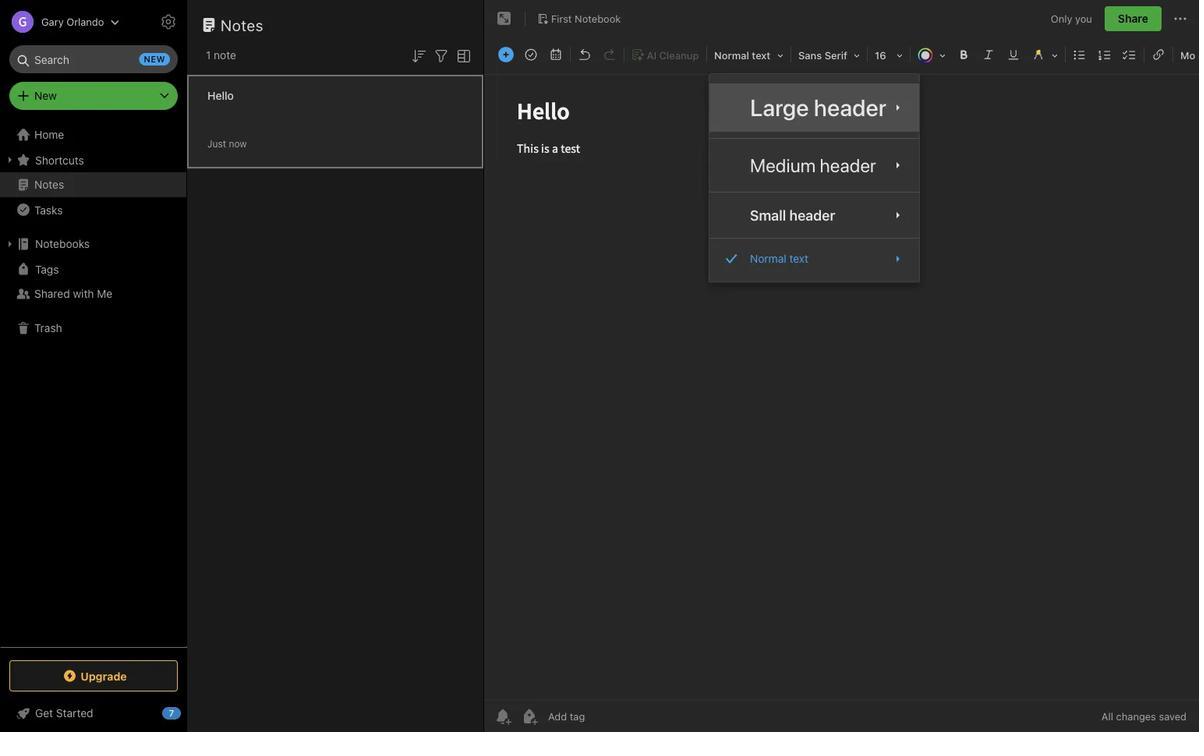 Task type: describe. For each thing, give the bounding box(es) containing it.
large header link
[[710, 83, 920, 132]]

1 menu item from the top
[[921, 76, 1116, 98]]

first
[[551, 13, 572, 24]]

just
[[207, 138, 226, 149]]

text inside heading level "field"
[[752, 50, 771, 61]]

trash link
[[0, 316, 186, 341]]

only you
[[1051, 13, 1093, 24]]

Account field
[[0, 6, 120, 37]]

all changes saved
[[1102, 711, 1187, 723]]

16
[[875, 50, 887, 61]]

you
[[1076, 13, 1093, 24]]

Add tag field
[[547, 710, 664, 723]]

tags
[[35, 263, 59, 276]]

all
[[1102, 711, 1114, 723]]

medium
[[750, 155, 816, 176]]

tree containing home
[[0, 122, 187, 647]]

tasks
[[34, 203, 63, 216]]

trash
[[34, 322, 62, 335]]

notebooks
[[35, 238, 90, 250]]

sans serif
[[799, 50, 848, 61]]

medium header link
[[710, 145, 920, 186]]

Font color field
[[913, 44, 952, 66]]

[object object] field containing normal text
[[710, 245, 920, 273]]

started
[[56, 707, 93, 720]]

first notebook button
[[532, 8, 627, 30]]

add filters image
[[432, 47, 451, 65]]

normal inside normal text link
[[750, 252, 787, 265]]

get started
[[35, 707, 93, 720]]

first notebook
[[551, 13, 621, 24]]

Font family field
[[793, 44, 866, 66]]

notes link
[[0, 172, 186, 197]]

small header link
[[710, 199, 920, 232]]

share button
[[1105, 6, 1162, 31]]

1 horizontal spatial dropdown list menu
[[921, 76, 1116, 156]]

[object object] field containing small header
[[710, 199, 920, 232]]

get
[[35, 707, 53, 720]]

small
[[750, 207, 786, 224]]

numbered list image
[[1094, 44, 1116, 66]]

shortcuts button
[[0, 147, 186, 172]]

small header
[[750, 207, 836, 224]]

expand notebooks image
[[4, 238, 16, 250]]

click to collapse image
[[181, 704, 193, 722]]

tags button
[[0, 257, 186, 282]]

Search text field
[[20, 45, 167, 73]]

saved
[[1159, 711, 1187, 723]]

Highlight field
[[1027, 44, 1064, 66]]

gary
[[41, 16, 64, 28]]

text inside [object object] field
[[790, 252, 809, 265]]

shared with me
[[34, 287, 113, 300]]

calendar event image
[[545, 44, 567, 66]]

2 menu item from the top
[[921, 111, 1116, 134]]

more actions image
[[1172, 9, 1190, 28]]

More field
[[1175, 44, 1200, 66]]



Task type: locate. For each thing, give the bounding box(es) containing it.
0 horizontal spatial notes
[[34, 178, 64, 191]]

changes
[[1117, 711, 1157, 723]]

new
[[144, 54, 165, 64]]

text down small header
[[790, 252, 809, 265]]

[object Object] field
[[710, 83, 920, 132]]

shortcuts
[[35, 153, 84, 166]]

just now
[[207, 138, 247, 149]]

0 vertical spatial header
[[814, 94, 887, 121]]

3 [object object] field from the top
[[710, 245, 920, 273]]

home
[[34, 128, 64, 141]]

header up small header link
[[820, 155, 877, 176]]

[object object] field down small header link
[[710, 245, 920, 273]]

header for small header
[[790, 207, 836, 224]]

serif
[[825, 50, 848, 61]]

underline image
[[1003, 44, 1025, 66]]

dropdown list menu
[[921, 76, 1116, 156], [710, 83, 920, 273]]

header for medium header
[[820, 155, 877, 176]]

0 horizontal spatial text
[[752, 50, 771, 61]]

0 horizontal spatial normal
[[714, 50, 750, 61]]

3 menu item from the top
[[921, 134, 1116, 156]]

notebooks link
[[0, 232, 186, 257]]

header down serif
[[814, 94, 887, 121]]

shared
[[34, 287, 70, 300]]

home link
[[0, 122, 187, 147]]

upgrade button
[[9, 661, 178, 692]]

checklist image
[[1119, 44, 1141, 66]]

[object object] field containing medium header
[[710, 145, 920, 186]]

Add filters field
[[432, 45, 451, 65]]

Note Editor text field
[[484, 75, 1200, 700]]

1 horizontal spatial text
[[790, 252, 809, 265]]

1 vertical spatial normal text
[[750, 252, 809, 265]]

0 vertical spatial normal text
[[714, 50, 771, 61]]

tree
[[0, 122, 187, 647]]

expand note image
[[495, 9, 514, 28]]

bold image
[[953, 44, 975, 66]]

1 vertical spatial [object object] field
[[710, 199, 920, 232]]

0 vertical spatial text
[[752, 50, 771, 61]]

0 vertical spatial notes
[[221, 16, 264, 34]]

2 vertical spatial header
[[790, 207, 836, 224]]

menu item
[[921, 76, 1116, 98], [921, 111, 1116, 134], [921, 134, 1116, 156]]

[object object] field up small header link
[[710, 145, 920, 186]]

1 vertical spatial notes
[[34, 178, 64, 191]]

notes up note
[[221, 16, 264, 34]]

large header menu item
[[710, 83, 920, 132]]

notes inside tree
[[34, 178, 64, 191]]

2 [object object] field from the top
[[710, 199, 920, 232]]

normal text link
[[710, 245, 920, 273]]

notebook
[[575, 13, 621, 24]]

1 horizontal spatial notes
[[221, 16, 264, 34]]

header up normal text link
[[790, 207, 836, 224]]

Insert field
[[495, 44, 518, 66]]

1 horizontal spatial normal
[[750, 252, 787, 265]]

insert link image
[[1148, 44, 1170, 66]]

tasks button
[[0, 197, 186, 222]]

hello
[[207, 89, 234, 102]]

new button
[[9, 82, 178, 110]]

1 vertical spatial text
[[790, 252, 809, 265]]

undo image
[[574, 44, 596, 66]]

italic image
[[978, 44, 1000, 66]]

Font size field
[[870, 44, 909, 66]]

header for large header
[[814, 94, 887, 121]]

normal text
[[714, 50, 771, 61], [750, 252, 809, 265]]

1 note
[[206, 49, 236, 62]]

add a reminder image
[[494, 707, 512, 726]]

now
[[229, 138, 247, 149]]

More actions field
[[1172, 6, 1190, 31]]

only
[[1051, 13, 1073, 24]]

View options field
[[451, 45, 473, 65]]

large
[[750, 94, 809, 121]]

1 [object object] field from the top
[[710, 145, 920, 186]]

Heading level field
[[709, 44, 789, 66]]

0 horizontal spatial dropdown list menu
[[710, 83, 920, 273]]

gary orlando
[[41, 16, 104, 28]]

1 vertical spatial header
[[820, 155, 877, 176]]

with
[[73, 287, 94, 300]]

shared with me link
[[0, 282, 186, 307]]

orlando
[[66, 16, 104, 28]]

header inside menu item
[[814, 94, 887, 121]]

note window element
[[484, 0, 1200, 732]]

add tag image
[[520, 707, 539, 726]]

normal text up large
[[714, 50, 771, 61]]

normal text inside heading level "field"
[[714, 50, 771, 61]]

[object Object] field
[[710, 145, 920, 186], [710, 199, 920, 232], [710, 245, 920, 273]]

header
[[814, 94, 887, 121], [820, 155, 877, 176], [790, 207, 836, 224]]

share
[[1118, 12, 1149, 25]]

new
[[34, 89, 57, 102]]

Help and Learning task checklist field
[[0, 701, 187, 726]]

notes up tasks
[[34, 178, 64, 191]]

7
[[169, 709, 174, 719]]

notes
[[221, 16, 264, 34], [34, 178, 64, 191]]

new search field
[[20, 45, 170, 73]]

text left sans
[[752, 50, 771, 61]]

normal inside heading level "field"
[[714, 50, 750, 61]]

normal text down small at the top right of the page
[[750, 252, 809, 265]]

dropdown list menu containing large header
[[710, 83, 920, 273]]

sans
[[799, 50, 822, 61]]

Sort options field
[[410, 45, 428, 65]]

1
[[206, 49, 211, 62]]

0 vertical spatial [object object] field
[[710, 145, 920, 186]]

medium header
[[750, 155, 877, 176]]

text
[[752, 50, 771, 61], [790, 252, 809, 265]]

normal
[[714, 50, 750, 61], [750, 252, 787, 265]]

0 vertical spatial normal
[[714, 50, 750, 61]]

settings image
[[159, 12, 178, 31]]

me
[[97, 287, 113, 300]]

mor
[[1181, 50, 1200, 61]]

note
[[214, 49, 236, 62]]

large header
[[750, 94, 887, 121]]

1 vertical spatial normal
[[750, 252, 787, 265]]

bulleted list image
[[1069, 44, 1091, 66]]

upgrade
[[81, 670, 127, 683]]

2 vertical spatial [object object] field
[[710, 245, 920, 273]]

[object object] field up normal text link
[[710, 199, 920, 232]]

task image
[[520, 44, 542, 66]]



Task type: vqa. For each thing, say whether or not it's contained in the screenshot.
Full-width preview
no



